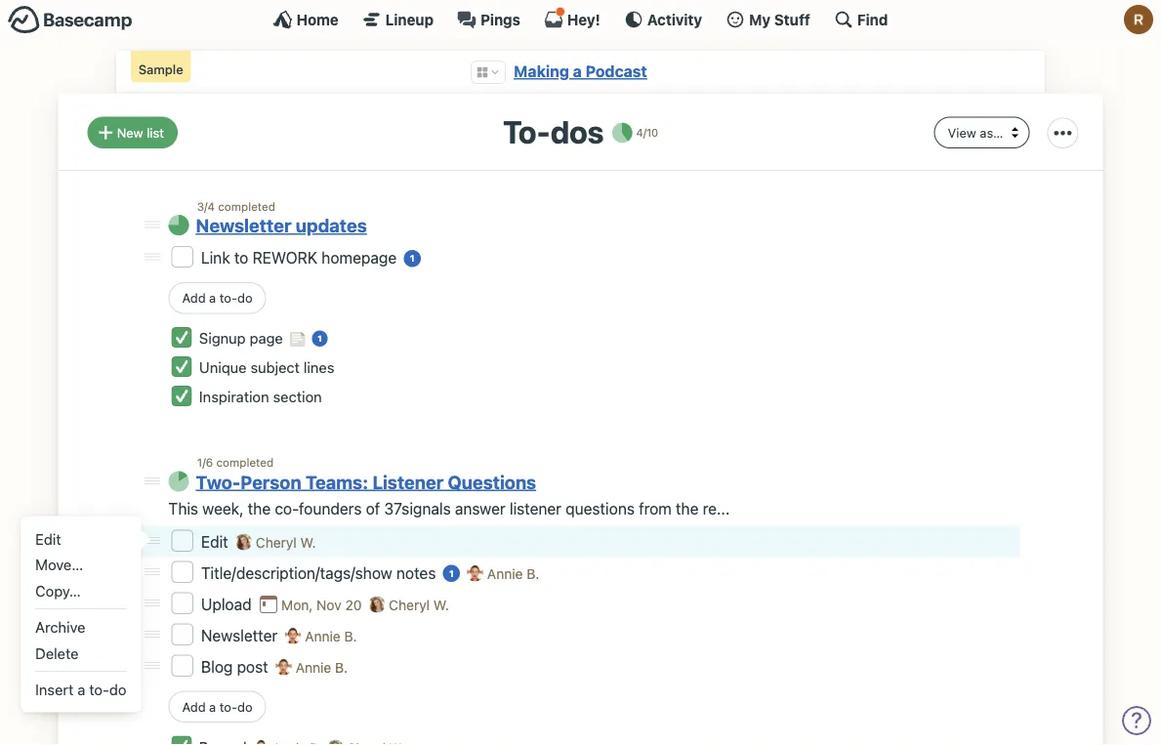 Task type: vqa. For each thing, say whether or not it's contained in the screenshot.
You're 'on'
no



Task type: describe. For each thing, give the bounding box(es) containing it.
re...
[[703, 500, 730, 518]]

cheryl for 'cheryl w.' "link" corresponding to cheryl walters image
[[256, 534, 297, 550]]

cheryl for 'cheryl w.' "link" for cheryl walters icon
[[389, 597, 430, 613]]

pings
[[481, 11, 521, 28]]

annie b. link for newsletter
[[305, 628, 357, 644]]

podcast
[[586, 62, 648, 81]]

w. for cheryl walters icon
[[434, 597, 449, 613]]

add a to-do for newsletter updates
[[182, 291, 253, 305]]

a for making a podcast "link"
[[573, 62, 582, 81]]

listener
[[373, 472, 444, 493]]

upload
[[201, 595, 256, 613]]

hey!
[[568, 11, 601, 28]]

3/4 completed
[[197, 199, 275, 213]]

signup page link
[[199, 330, 287, 347]]

move… link
[[30, 552, 131, 578]]

cheryl w. link for cheryl walters icon
[[389, 597, 449, 613]]

upload link
[[201, 595, 256, 613]]

annie b. for newsletter
[[305, 628, 357, 644]]

co-
[[275, 500, 299, 518]]

1/6
[[197, 456, 213, 469]]

questions
[[566, 500, 635, 518]]

blog post
[[201, 657, 272, 676]]

teams:
[[306, 472, 368, 493]]

main element
[[0, 0, 1162, 38]]

unique
[[199, 359, 247, 376]]

insert a to-do
[[35, 681, 126, 698]]

sample
[[138, 62, 183, 76]]

view as…
[[948, 125, 1004, 140]]

0 vertical spatial annie b. link
[[488, 566, 540, 582]]

3/4
[[197, 199, 215, 213]]

copy… link
[[30, 578, 131, 604]]

20
[[345, 597, 362, 613]]

lines
[[304, 359, 335, 376]]

annie for newsletter
[[305, 628, 341, 644]]

4/10
[[637, 126, 659, 139]]

to
[[234, 248, 249, 267]]

stuff
[[775, 11, 811, 28]]

making
[[514, 62, 570, 81]]

two-
[[196, 472, 241, 493]]

subject
[[251, 359, 300, 376]]

mon, nov 20
[[282, 597, 362, 613]]

updates
[[296, 215, 367, 237]]

dos
[[551, 113, 604, 150]]

sample element
[[131, 51, 191, 83]]

1 vertical spatial do
[[109, 681, 126, 698]]

making a podcast link
[[514, 62, 648, 81]]

two-person teams: listener questions link
[[196, 472, 537, 493]]

new list link
[[87, 117, 178, 148]]

1/6 completed
[[197, 456, 274, 469]]

nov
[[317, 597, 342, 613]]

unique subject lines
[[199, 359, 335, 376]]

this week, the co-founders of 37signals answer listener questions from the re... link
[[169, 500, 730, 518]]

annie b. link for blog post
[[296, 659, 348, 676]]

section
[[273, 388, 322, 406]]

this
[[169, 500, 198, 518]]

1 link for title/description/tags/show notes
[[443, 565, 460, 582]]

w. for cheryl walters image
[[300, 534, 316, 550]]

to-
[[503, 113, 551, 150]]

a for newsletter updates add a to-do button
[[209, 291, 216, 305]]

add a to-do button for two-person teams: listener questions
[[169, 691, 266, 723]]

1 vertical spatial 1
[[318, 334, 322, 344]]

find button
[[834, 10, 889, 29]]

edit for edit
[[201, 532, 232, 551]]

inspiration
[[199, 388, 269, 406]]

1 link for link to rework homepage
[[404, 250, 421, 267]]

notes
[[397, 564, 436, 582]]

view as… button
[[935, 117, 1030, 148]]

title/description/tags/show notes 1
[[201, 564, 454, 582]]

mon,
[[282, 597, 313, 613]]

person
[[241, 472, 302, 493]]

add for newsletter
[[182, 291, 206, 305]]

post
[[237, 657, 268, 676]]

of
[[366, 500, 380, 518]]

newsletter updates
[[196, 215, 367, 237]]

lineup link
[[362, 10, 434, 29]]

inspiration section link
[[199, 388, 322, 406]]

list
[[147, 125, 164, 140]]

annie b. for blog post
[[296, 659, 348, 676]]

newsletter for newsletter link
[[201, 626, 282, 645]]

to- for newsletter updates
[[220, 291, 237, 305]]

blog
[[201, 657, 233, 676]]

move…
[[35, 556, 83, 573]]

to-dos
[[503, 113, 604, 150]]

signup
[[199, 330, 246, 347]]

two-person teams: listener questions
[[196, 472, 537, 493]]

insert
[[35, 681, 74, 698]]

a for add a to-do button corresponding to two-person teams: listener questions
[[209, 699, 216, 714]]

0 horizontal spatial edit link
[[30, 526, 131, 552]]

a for insert a to-do link
[[77, 681, 85, 698]]

add a to-do button for newsletter updates
[[169, 282, 266, 314]]

activity link
[[624, 10, 703, 29]]

1 inside the title/description/tags/show notes 1
[[449, 568, 454, 579]]

archive link
[[30, 614, 131, 640]]

link to rework homepage link
[[201, 248, 401, 267]]

title/description/tags/show notes link
[[201, 564, 440, 582]]



Task type: locate. For each thing, give the bounding box(es) containing it.
unique subject lines link
[[199, 359, 335, 376]]

1 link right homepage
[[404, 250, 421, 267]]

0 vertical spatial add
[[182, 291, 206, 305]]

add a to-do for two-person teams: listener questions
[[182, 699, 253, 714]]

0 vertical spatial add a to-do
[[182, 291, 253, 305]]

edit for edit move… copy…
[[35, 530, 61, 548]]

2 vertical spatial do
[[237, 699, 253, 714]]

annie bryan image for blog post
[[276, 659, 292, 676]]

cheryl right cheryl walters image
[[256, 534, 297, 550]]

title/description/tags/show
[[201, 564, 393, 582]]

1/6 completed link
[[197, 456, 274, 469]]

add a to-do down blog
[[182, 699, 253, 714]]

0 vertical spatial do
[[237, 291, 253, 305]]

0 vertical spatial cheryl
[[256, 534, 297, 550]]

signup page
[[199, 330, 287, 347]]

annie right annie bryan icon
[[488, 566, 523, 582]]

completed for newsletter
[[218, 199, 275, 213]]

insert a to-do link
[[30, 677, 131, 703]]

cheryl walters image
[[236, 534, 252, 551]]

add
[[182, 291, 206, 305], [182, 699, 206, 714]]

do for newsletter
[[237, 291, 253, 305]]

do down to
[[237, 291, 253, 305]]

2 vertical spatial b.
[[335, 659, 348, 676]]

1 vertical spatial newsletter
[[201, 626, 282, 645]]

to- down blog post "link"
[[220, 699, 237, 714]]

2 the from the left
[[676, 500, 699, 518]]

archive delete
[[35, 619, 85, 662]]

1 vertical spatial w.
[[434, 597, 449, 613]]

1 vertical spatial cheryl w.
[[389, 597, 449, 613]]

a
[[573, 62, 582, 81], [209, 291, 216, 305], [77, 681, 85, 698], [209, 699, 216, 714]]

0 vertical spatial b.
[[527, 566, 540, 582]]

making a podcast
[[514, 62, 648, 81]]

annie right post
[[296, 659, 331, 676]]

1 horizontal spatial cheryl w.
[[389, 597, 449, 613]]

home
[[297, 11, 339, 28]]

annie bryan image down mon, on the left of page
[[285, 628, 301, 644]]

b.
[[527, 566, 540, 582], [344, 628, 357, 644], [335, 659, 348, 676]]

edit link left cheryl walters image
[[201, 532, 232, 551]]

1 horizontal spatial 1 link
[[404, 250, 421, 267]]

the left the co-
[[248, 500, 271, 518]]

completed up 'person'
[[216, 456, 274, 469]]

1 horizontal spatial 1
[[410, 253, 415, 264]]

1 horizontal spatial cheryl w. link
[[389, 597, 449, 613]]

2 horizontal spatial 1
[[449, 568, 454, 579]]

1 add from the top
[[182, 291, 206, 305]]

a right "making"
[[573, 62, 582, 81]]

lineup
[[386, 11, 434, 28]]

ruby image
[[1125, 5, 1154, 34]]

cheryl w.
[[256, 534, 316, 550], [389, 597, 449, 613]]

0 horizontal spatial edit
[[35, 530, 61, 548]]

2 vertical spatial 1
[[449, 568, 454, 579]]

cheryl
[[256, 534, 297, 550], [389, 597, 430, 613]]

1 vertical spatial completed
[[216, 456, 274, 469]]

new
[[117, 125, 143, 140]]

1 inside link to rework homepage 1
[[410, 253, 415, 264]]

b. for blog post
[[335, 659, 348, 676]]

2 horizontal spatial 1 link
[[443, 565, 460, 582]]

0 vertical spatial cheryl w. link
[[256, 534, 316, 550]]

new list
[[117, 125, 164, 140]]

add for two-
[[182, 699, 206, 714]]

1 vertical spatial annie bryan image
[[276, 659, 292, 676]]

add a to-do down link
[[182, 291, 253, 305]]

1 vertical spatial cheryl
[[389, 597, 430, 613]]

the left re...
[[676, 500, 699, 518]]

0 vertical spatial annie bryan image
[[285, 628, 301, 644]]

1 vertical spatial 1 link
[[312, 331, 328, 347]]

w. down the notes at the bottom
[[434, 597, 449, 613]]

week,
[[203, 500, 244, 518]]

a right insert
[[77, 681, 85, 698]]

page
[[250, 330, 283, 347]]

cheryl walters image
[[369, 597, 385, 613]]

mon, nov 20 link
[[259, 597, 362, 613]]

my
[[750, 11, 771, 28]]

2 vertical spatial annie b. link
[[296, 659, 348, 676]]

1 vertical spatial add a to-do button
[[169, 691, 266, 723]]

0 horizontal spatial cheryl
[[256, 534, 297, 550]]

0 horizontal spatial the
[[248, 500, 271, 518]]

1 horizontal spatial edit
[[201, 532, 232, 551]]

2 add a to-do from the top
[[182, 699, 253, 714]]

copy…
[[35, 582, 81, 599]]

annie bryan image for newsletter
[[285, 628, 301, 644]]

to-
[[220, 291, 237, 305], [89, 681, 109, 698], [220, 699, 237, 714]]

0 horizontal spatial 1
[[318, 334, 322, 344]]

annie bryan image
[[467, 565, 484, 582]]

hey! button
[[544, 7, 601, 29]]

annie b. link down nov
[[305, 628, 357, 644]]

add a to-do button down blog
[[169, 691, 266, 723]]

link to rework homepage 1
[[201, 248, 415, 267]]

1 vertical spatial add
[[182, 699, 206, 714]]

2 vertical spatial 1 link
[[443, 565, 460, 582]]

1 vertical spatial annie
[[305, 628, 341, 644]]

inspiration section
[[199, 388, 322, 406]]

switch accounts image
[[8, 5, 133, 35]]

2 vertical spatial annie
[[296, 659, 331, 676]]

w. up title/description/tags/show
[[300, 534, 316, 550]]

breadcrumb element
[[116, 51, 1046, 93]]

newsletter updates link
[[196, 215, 367, 237]]

1 vertical spatial add a to-do
[[182, 699, 253, 714]]

0 vertical spatial add a to-do button
[[169, 282, 266, 314]]

to- up signup
[[220, 291, 237, 305]]

homepage
[[322, 248, 397, 267]]

2 vertical spatial annie b.
[[296, 659, 348, 676]]

1 horizontal spatial cheryl
[[389, 597, 430, 613]]

this week, the co-founders of 37signals answer listener questions from the re...
[[169, 500, 730, 518]]

home link
[[273, 10, 339, 29]]

do down post
[[237, 699, 253, 714]]

1 vertical spatial annie b. link
[[305, 628, 357, 644]]

delete
[[35, 645, 79, 662]]

1
[[410, 253, 415, 264], [318, 334, 322, 344], [449, 568, 454, 579]]

0 vertical spatial w.
[[300, 534, 316, 550]]

b. for newsletter
[[344, 628, 357, 644]]

rework
[[253, 248, 318, 267]]

delete link
[[30, 640, 131, 666]]

cheryl w. link down the notes at the bottom
[[389, 597, 449, 613]]

to- for two-person teams: listener questions
[[220, 699, 237, 714]]

my stuff
[[750, 11, 811, 28]]

answer
[[455, 500, 506, 518]]

newsletter up blog post
[[201, 626, 282, 645]]

find
[[858, 11, 889, 28]]

annie b. link down mon, nov 20
[[296, 659, 348, 676]]

1 vertical spatial annie b.
[[305, 628, 357, 644]]

0 horizontal spatial w.
[[300, 534, 316, 550]]

blog post link
[[201, 657, 272, 676]]

annie b. right annie bryan icon
[[488, 566, 540, 582]]

my stuff button
[[726, 10, 811, 29]]

edit up move…
[[35, 530, 61, 548]]

add down link
[[182, 291, 206, 305]]

37signals
[[384, 500, 451, 518]]

annie b.
[[488, 566, 540, 582], [305, 628, 357, 644], [296, 659, 348, 676]]

link
[[201, 248, 230, 267]]

1 vertical spatial to-
[[89, 681, 109, 698]]

0 vertical spatial cheryl w.
[[256, 534, 316, 550]]

completed
[[218, 199, 275, 213], [216, 456, 274, 469]]

a down blog
[[209, 699, 216, 714]]

1 left annie bryan icon
[[449, 568, 454, 579]]

annie down mon, nov 20
[[305, 628, 341, 644]]

0 horizontal spatial cheryl w. link
[[256, 534, 316, 550]]

1 vertical spatial cheryl w. link
[[389, 597, 449, 613]]

1 horizontal spatial w.
[[434, 597, 449, 613]]

1 link up lines
[[312, 331, 328, 347]]

cheryl w. for 'cheryl w.' "link" corresponding to cheryl walters image
[[256, 534, 316, 550]]

cheryl w. link up title/description/tags/show
[[256, 534, 316, 550]]

0 vertical spatial annie
[[488, 566, 523, 582]]

add down blog
[[182, 699, 206, 714]]

1 up lines
[[318, 334, 322, 344]]

0 vertical spatial 1
[[410, 253, 415, 264]]

0 vertical spatial annie b.
[[488, 566, 540, 582]]

edit left cheryl walters image
[[201, 532, 232, 551]]

annie bryan image
[[285, 628, 301, 644], [276, 659, 292, 676]]

annie b. down mon, nov 20
[[296, 659, 348, 676]]

annie b. link right annie bryan icon
[[488, 566, 540, 582]]

edit move… copy…
[[35, 530, 83, 599]]

2 add a to-do button from the top
[[169, 691, 266, 723]]

1 link left annie bryan icon
[[443, 565, 460, 582]]

3/4 completed link
[[197, 199, 275, 213]]

view
[[948, 125, 977, 140]]

as…
[[980, 125, 1004, 140]]

newsletter for newsletter updates
[[196, 215, 292, 237]]

annie b. down nov
[[305, 628, 357, 644]]

0 horizontal spatial 1 link
[[312, 331, 328, 347]]

1 add a to-do from the top
[[182, 291, 253, 305]]

listener
[[510, 500, 562, 518]]

1 link for signup page
[[312, 331, 328, 347]]

cheryl w. down the notes at the bottom
[[389, 597, 449, 613]]

do down delete link
[[109, 681, 126, 698]]

1 add a to-do button from the top
[[169, 282, 266, 314]]

0 vertical spatial 1 link
[[404, 250, 421, 267]]

annie for blog post
[[296, 659, 331, 676]]

newsletter down 3/4 completed link
[[196, 215, 292, 237]]

archive
[[35, 619, 85, 636]]

0 vertical spatial completed
[[218, 199, 275, 213]]

annie bryan image right post
[[276, 659, 292, 676]]

from
[[639, 500, 672, 518]]

2 vertical spatial to-
[[220, 699, 237, 714]]

1 horizontal spatial the
[[676, 500, 699, 518]]

edit link up move…
[[30, 526, 131, 552]]

1 horizontal spatial edit link
[[201, 532, 232, 551]]

add a to-do button down link
[[169, 282, 266, 314]]

0 vertical spatial newsletter
[[196, 215, 292, 237]]

newsletter link
[[201, 626, 282, 645]]

edit inside edit move… copy…
[[35, 530, 61, 548]]

cheryl w. link for cheryl walters image
[[256, 534, 316, 550]]

1 vertical spatial b.
[[344, 628, 357, 644]]

completed up newsletter updates link
[[218, 199, 275, 213]]

activity
[[648, 11, 703, 28]]

1 the from the left
[[248, 500, 271, 518]]

add a to-do
[[182, 291, 253, 305], [182, 699, 253, 714]]

cheryl w. for 'cheryl w.' "link" for cheryl walters icon
[[389, 597, 449, 613]]

0 vertical spatial to-
[[220, 291, 237, 305]]

0 horizontal spatial cheryl w.
[[256, 534, 316, 550]]

newsletter
[[196, 215, 292, 237], [201, 626, 282, 645]]

a down link
[[209, 291, 216, 305]]

to- down delete link
[[89, 681, 109, 698]]

annie b. link
[[488, 566, 540, 582], [305, 628, 357, 644], [296, 659, 348, 676]]

edit link
[[30, 526, 131, 552], [201, 532, 232, 551]]

founders
[[299, 500, 362, 518]]

w.
[[300, 534, 316, 550], [434, 597, 449, 613]]

cheryl w. up title/description/tags/show
[[256, 534, 316, 550]]

1 right homepage
[[410, 253, 415, 264]]

cheryl right cheryl walters icon
[[389, 597, 430, 613]]

2 add from the top
[[182, 699, 206, 714]]

do for two-
[[237, 699, 253, 714]]

completed for two-
[[216, 456, 274, 469]]



